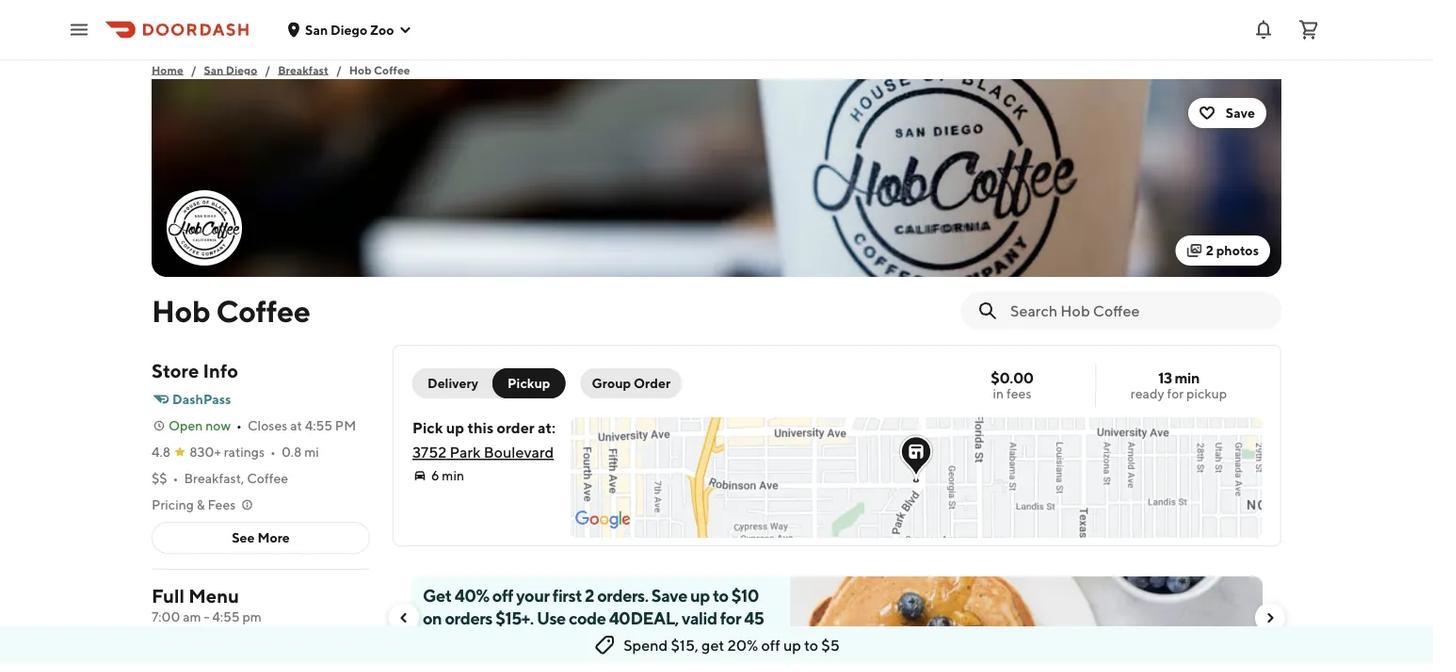 Task type: describe. For each thing, give the bounding box(es) containing it.
1 / from the left
[[191, 63, 196, 76]]

boulevard
[[484, 443, 554, 461]]

40deal,
[[609, 608, 679, 628]]

zoo
[[370, 22, 394, 37]]

spend $15, get 20% off up to $5
[[624, 636, 840, 654]]

group order button
[[581, 368, 682, 398]]

this
[[468, 419, 494, 437]]

at
[[290, 418, 302, 433]]

0 vertical spatial san
[[305, 22, 328, 37]]

home / san diego / breakfast / hob coffee
[[152, 63, 410, 76]]

store
[[152, 360, 199, 382]]

get
[[702, 636, 725, 654]]

$10
[[732, 585, 759, 605]]

first
[[553, 585, 582, 605]]

0 vertical spatial coffee
[[374, 63, 410, 76]]

valid
[[682, 608, 717, 628]]

7:00
[[152, 609, 180, 624]]

save inside get 40% off your first 2 orders. save up to $10 on orders $15+.  use code 40deal, valid for 45 days
[[652, 585, 687, 605]]

off inside get 40% off your first 2 orders. save up to $10 on orders $15+.  use code 40deal, valid for 45 days
[[492, 585, 513, 605]]

$$
[[152, 470, 167, 486]]

40%
[[455, 585, 489, 605]]

2 / from the left
[[265, 63, 270, 76]]

up inside pick up this order at: 3752 park boulevard
[[446, 419, 464, 437]]

-
[[204, 609, 210, 624]]

4:55 inside "full menu 7:00 am - 4:55 pm"
[[212, 609, 240, 624]]

use
[[537, 608, 566, 628]]

hob coffee
[[152, 293, 310, 328]]

days
[[423, 630, 457, 650]]

2 photos button
[[1176, 235, 1271, 266]]

0.8 mi
[[282, 444, 319, 460]]

Item Search search field
[[1011, 300, 1267, 321]]

ratings
[[224, 444, 265, 460]]

full menu 7:00 am - 4:55 pm
[[152, 585, 262, 624]]

photos
[[1217, 243, 1259, 258]]

on
[[423, 608, 442, 628]]

open menu image
[[68, 18, 90, 41]]

more
[[257, 530, 290, 545]]

830+
[[189, 444, 221, 460]]

6
[[431, 468, 439, 483]]

4.8
[[152, 444, 171, 460]]

group order
[[592, 375, 671, 391]]

am
[[183, 609, 201, 624]]

0 vertical spatial 4:55
[[305, 418, 333, 433]]

1 vertical spatial off
[[762, 636, 781, 654]]

get 40% off your first 2 orders. save up to $10 on orders $15+.  use code 40deal, valid for 45 days
[[423, 585, 764, 650]]

san diego zoo button
[[286, 22, 413, 37]]

1 vertical spatial coffee
[[216, 293, 310, 328]]

1 horizontal spatial to
[[804, 636, 819, 654]]

2 horizontal spatial up
[[784, 636, 801, 654]]

pickup
[[508, 375, 550, 391]]

• closes at 4:55 pm
[[236, 418, 356, 433]]

min for 13
[[1175, 369, 1200, 387]]

store info
[[152, 360, 238, 382]]

pickup
[[1187, 386, 1227, 401]]

home link
[[152, 60, 183, 79]]

for inside '13 min ready for pickup'
[[1167, 386, 1184, 401]]

open
[[169, 418, 203, 433]]

info
[[203, 360, 238, 382]]

orders
[[445, 608, 493, 628]]

order methods option group
[[413, 368, 566, 398]]

2 vertical spatial •
[[173, 470, 178, 486]]

13 min ready for pickup
[[1131, 369, 1227, 401]]

1 horizontal spatial diego
[[331, 22, 368, 37]]

open now
[[169, 418, 231, 433]]

pick up this order at: 3752 park boulevard
[[413, 419, 556, 461]]

breakfast
[[278, 63, 329, 76]]

pricing
[[152, 497, 194, 512]]

&
[[197, 497, 205, 512]]

13
[[1158, 369, 1172, 387]]

group
[[592, 375, 631, 391]]

Delivery radio
[[413, 368, 505, 398]]

map region
[[421, 383, 1386, 624]]

0.8
[[282, 444, 302, 460]]

2 vertical spatial coffee
[[247, 470, 288, 486]]

to inside get 40% off your first 2 orders. save up to $10 on orders $15+.  use code 40deal, valid for 45 days
[[713, 585, 729, 605]]



Task type: locate. For each thing, give the bounding box(es) containing it.
1 horizontal spatial off
[[762, 636, 781, 654]]

home
[[152, 63, 183, 76]]

orders.
[[597, 585, 649, 605]]

for inside get 40% off your first 2 orders. save up to $10 on orders $15+.  use code 40deal, valid for 45 days
[[720, 608, 741, 628]]

1 vertical spatial hob
[[152, 293, 210, 328]]

min right '13'
[[1175, 369, 1200, 387]]

4:55 right -
[[212, 609, 240, 624]]

now
[[206, 418, 231, 433]]

1 vertical spatial save
[[652, 585, 687, 605]]

to left $10
[[713, 585, 729, 605]]

get
[[423, 585, 452, 605]]

0 horizontal spatial diego
[[226, 63, 257, 76]]

2 right first
[[585, 585, 594, 605]]

1 horizontal spatial save
[[1226, 105, 1256, 121]]

3752
[[413, 443, 447, 461]]

3 / from the left
[[336, 63, 342, 76]]

$5
[[822, 636, 840, 654]]

next button of carousel image
[[1263, 610, 1278, 625]]

20%
[[728, 636, 759, 654]]

0 horizontal spatial 2
[[585, 585, 594, 605]]

45
[[744, 608, 764, 628]]

save inside button
[[1226, 105, 1256, 121]]

up
[[446, 419, 464, 437], [690, 585, 710, 605], [784, 636, 801, 654]]

fees
[[208, 497, 236, 512]]

1 vertical spatial san
[[204, 63, 224, 76]]

up left this
[[446, 419, 464, 437]]

1 vertical spatial •
[[270, 444, 276, 460]]

pricing & fees button
[[152, 495, 255, 514]]

ready
[[1131, 386, 1165, 401]]

/ left breakfast
[[265, 63, 270, 76]]

0 vertical spatial save
[[1226, 105, 1256, 121]]

0 vertical spatial to
[[713, 585, 729, 605]]

for
[[1167, 386, 1184, 401], [720, 608, 741, 628]]

pm
[[335, 418, 356, 433]]

1 vertical spatial min
[[442, 468, 464, 483]]

coffee up info
[[216, 293, 310, 328]]

1 horizontal spatial 4:55
[[305, 418, 333, 433]]

• left 0.8
[[270, 444, 276, 460]]

4:55
[[305, 418, 333, 433], [212, 609, 240, 624]]

breakfast link
[[278, 60, 329, 79]]

0 horizontal spatial off
[[492, 585, 513, 605]]

san
[[305, 22, 328, 37], [204, 63, 224, 76]]

to left $5
[[804, 636, 819, 654]]

0 horizontal spatial san
[[204, 63, 224, 76]]

notification bell image
[[1253, 18, 1275, 41]]

0 vertical spatial diego
[[331, 22, 368, 37]]

2 inside get 40% off your first 2 orders. save up to $10 on orders $15+.  use code 40deal, valid for 45 days
[[585, 585, 594, 605]]

2 horizontal spatial •
[[270, 444, 276, 460]]

0 vertical spatial for
[[1167, 386, 1184, 401]]

hob up store
[[152, 293, 210, 328]]

2 vertical spatial up
[[784, 636, 801, 654]]

$0.00
[[991, 369, 1034, 387]]

your
[[516, 585, 550, 605]]

3752 park boulevard link
[[413, 443, 554, 461]]

• right $$
[[173, 470, 178, 486]]

0 horizontal spatial save
[[652, 585, 687, 605]]

coffee
[[374, 63, 410, 76], [216, 293, 310, 328], [247, 470, 288, 486]]

order
[[497, 419, 535, 437]]

0 vertical spatial 2
[[1206, 243, 1214, 258]]

for right ready
[[1167, 386, 1184, 401]]

coffee down zoo
[[374, 63, 410, 76]]

0 vertical spatial off
[[492, 585, 513, 605]]

/ right breakfast link
[[336, 63, 342, 76]]

0 vertical spatial up
[[446, 419, 464, 437]]

mi
[[304, 444, 319, 460]]

830+ ratings •
[[189, 444, 276, 460]]

min right the 6
[[442, 468, 464, 483]]

to
[[713, 585, 729, 605], [804, 636, 819, 654]]

0 vertical spatial •
[[236, 418, 242, 433]]

san right home
[[204, 63, 224, 76]]

off up $15+.
[[492, 585, 513, 605]]

in
[[993, 386, 1004, 401]]

$15,
[[671, 636, 699, 654]]

• right now
[[236, 418, 242, 433]]

code
[[569, 608, 606, 628]]

previous button of carousel image
[[397, 610, 412, 625]]

order
[[634, 375, 671, 391]]

1 vertical spatial 2
[[585, 585, 594, 605]]

powered by google image
[[576, 510, 631, 529]]

2 left photos
[[1206, 243, 1214, 258]]

diego
[[331, 22, 368, 37], [226, 63, 257, 76]]

breakfast,
[[184, 470, 244, 486]]

up left $5
[[784, 636, 801, 654]]

0 horizontal spatial /
[[191, 63, 196, 76]]

1 horizontal spatial •
[[236, 418, 242, 433]]

0 vertical spatial hob
[[349, 63, 372, 76]]

fees
[[1007, 386, 1032, 401]]

2 horizontal spatial /
[[336, 63, 342, 76]]

off
[[492, 585, 513, 605], [762, 636, 781, 654]]

min for 6
[[442, 468, 464, 483]]

up up valid
[[690, 585, 710, 605]]

/ right home link
[[191, 63, 196, 76]]

0 horizontal spatial hob
[[152, 293, 210, 328]]

min
[[1175, 369, 1200, 387], [442, 468, 464, 483]]

save
[[1226, 105, 1256, 121], [652, 585, 687, 605]]

spend
[[624, 636, 668, 654]]

san up breakfast
[[305, 22, 328, 37]]

hob down san diego zoo
[[349, 63, 372, 76]]

2 inside the 2 photos button
[[1206, 243, 1214, 258]]

2
[[1206, 243, 1214, 258], [585, 585, 594, 605]]

/
[[191, 63, 196, 76], [265, 63, 270, 76], [336, 63, 342, 76]]

$15+.
[[496, 608, 534, 628]]

park
[[450, 443, 481, 461]]

dashpass
[[172, 391, 231, 407]]

0 horizontal spatial •
[[173, 470, 178, 486]]

1 horizontal spatial hob
[[349, 63, 372, 76]]

•
[[236, 418, 242, 433], [270, 444, 276, 460], [173, 470, 178, 486]]

san diego link
[[204, 60, 257, 79]]

4:55 right at
[[305, 418, 333, 433]]

pick
[[413, 419, 443, 437]]

see more button
[[153, 523, 369, 553]]

pm
[[242, 609, 262, 624]]

0 horizontal spatial up
[[446, 419, 464, 437]]

1 vertical spatial for
[[720, 608, 741, 628]]

0 horizontal spatial 4:55
[[212, 609, 240, 624]]

0 horizontal spatial for
[[720, 608, 741, 628]]

coffee down ratings in the bottom left of the page
[[247, 470, 288, 486]]

1 vertical spatial up
[[690, 585, 710, 605]]

$$ • breakfast, coffee
[[152, 470, 288, 486]]

1 vertical spatial diego
[[226, 63, 257, 76]]

at:
[[538, 419, 556, 437]]

diego left zoo
[[331, 22, 368, 37]]

1 vertical spatial to
[[804, 636, 819, 654]]

1 horizontal spatial san
[[305, 22, 328, 37]]

1 vertical spatial 4:55
[[212, 609, 240, 624]]

diego left breakfast
[[226, 63, 257, 76]]

san diego zoo
[[305, 22, 394, 37]]

1 horizontal spatial for
[[1167, 386, 1184, 401]]

delivery
[[428, 375, 479, 391]]

0 horizontal spatial min
[[442, 468, 464, 483]]

pricing & fees
[[152, 497, 236, 512]]

6 min
[[431, 468, 464, 483]]

min inside '13 min ready for pickup'
[[1175, 369, 1200, 387]]

hob
[[349, 63, 372, 76], [152, 293, 210, 328]]

1 horizontal spatial min
[[1175, 369, 1200, 387]]

Pickup radio
[[493, 368, 566, 398]]

hob coffee image
[[152, 79, 1282, 277], [169, 192, 240, 264]]

menu
[[189, 585, 239, 607]]

save up 40deal,
[[652, 585, 687, 605]]

1 horizontal spatial up
[[690, 585, 710, 605]]

0 vertical spatial min
[[1175, 369, 1200, 387]]

see
[[232, 530, 255, 545]]

for left '45'
[[720, 608, 741, 628]]

$0.00 in fees
[[991, 369, 1034, 401]]

2 photos
[[1206, 243, 1259, 258]]

save button
[[1188, 98, 1267, 128]]

0 horizontal spatial to
[[713, 585, 729, 605]]

1 horizontal spatial /
[[265, 63, 270, 76]]

up inside get 40% off your first 2 orders. save up to $10 on orders $15+.  use code 40deal, valid for 45 days
[[690, 585, 710, 605]]

0 items, open order cart image
[[1298, 18, 1320, 41]]

save down notification bell image
[[1226, 105, 1256, 121]]

full
[[152, 585, 185, 607]]

closes
[[248, 418, 288, 433]]

1 horizontal spatial 2
[[1206, 243, 1214, 258]]

select promotional banner element
[[796, 659, 879, 664]]

off right 20%
[[762, 636, 781, 654]]

see more
[[232, 530, 290, 545]]



Task type: vqa. For each thing, say whether or not it's contained in the screenshot.
valid
yes



